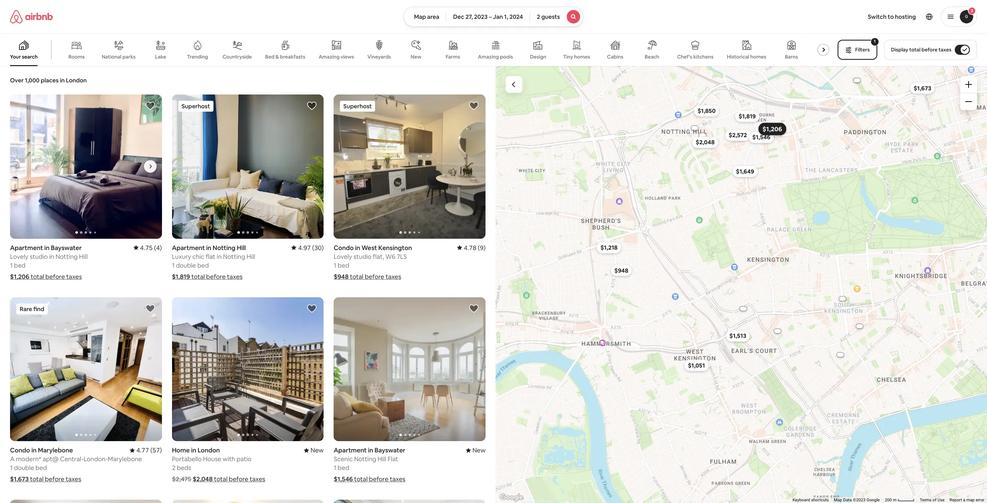 Task type: vqa. For each thing, say whether or not it's contained in the screenshot.
1st 12 from right
no



Task type: locate. For each thing, give the bounding box(es) containing it.
$948
[[615, 267, 629, 274], [334, 273, 349, 281]]

lake
[[155, 54, 166, 60]]

2 button
[[941, 7, 977, 27]]

countryside
[[223, 54, 252, 60]]

map inside map area button
[[414, 13, 426, 21]]

in inside condo in west kensington lovely studio flat, w6 7ls 1 bed $948 total before taxes
[[355, 244, 360, 252]]

apartment inside apartment in notting hill luxury chic flat in notting hill 1 double bed $1,819 total before taxes
[[172, 244, 205, 252]]

in inside home in london portabello house with patio 2 beds $2,475 $2,048 total before taxes
[[191, 447, 196, 455]]

display
[[891, 46, 909, 53]]

1 horizontal spatial condo
[[334, 244, 354, 252]]

bayswater inside apartment in bayswater lovely studio in notting hill 1 bed $1,206 total before taxes
[[51, 244, 82, 252]]

$1,546
[[753, 134, 771, 141], [334, 476, 353, 484]]

total inside apartment in notting hill luxury chic flat in notting hill 1 double bed $1,819 total before taxes
[[191, 273, 205, 281]]

add to wishlist: apartment in bayswater image
[[469, 304, 479, 314]]

1 new place to stay image from the left
[[304, 447, 324, 455]]

marylebone
[[38, 447, 73, 455], [108, 456, 142, 464]]

4.75 out of 5 average rating,  4 reviews image
[[133, 244, 162, 252]]

4.75
[[140, 244, 153, 252]]

$1,819
[[739, 113, 756, 120], [172, 273, 190, 281]]

4.97 out of 5 average rating,  30 reviews image
[[292, 244, 324, 252]]

1 horizontal spatial $1,673
[[914, 84, 932, 92]]

map data ©2023 google
[[834, 498, 880, 503]]

0 vertical spatial map
[[414, 13, 426, 21]]

apartment for notting
[[334, 447, 367, 455]]

before inside apartment in bayswater scenic notting hill flat 1 bed $1,546 total before taxes
[[369, 476, 389, 484]]

1 vertical spatial london
[[198, 447, 220, 455]]

$1,673 down display total before taxes
[[914, 84, 932, 92]]

apartment inside apartment in bayswater scenic notting hill flat 1 bed $1,546 total before taxes
[[334, 447, 367, 455]]

2 inside dropdown button
[[971, 8, 973, 13]]

keyboard shortcuts
[[793, 498, 829, 503]]

homes for historical homes
[[751, 53, 767, 60]]

apartment inside apartment in bayswater lovely studio in notting hill 1 bed $1,206 total before taxes
[[10, 244, 43, 252]]

0 vertical spatial $1,819
[[739, 113, 756, 120]]

taxes
[[939, 46, 952, 53], [66, 273, 82, 281], [227, 273, 243, 281], [386, 273, 401, 281], [66, 476, 81, 484], [250, 476, 265, 484], [390, 476, 406, 484]]

modern*
[[16, 456, 41, 464]]

of
[[933, 498, 937, 503]]

0 horizontal spatial studio
[[30, 253, 48, 261]]

group for condo in marylebone a modern* apt@ central-london-marylebone 1 double bed $1,673 total before taxes
[[10, 298, 162, 442]]

$1,819 up $2,572
[[739, 113, 756, 120]]

$1,546 right "$2,572" button at the right top
[[753, 134, 771, 141]]

total inside apartment in bayswater scenic notting hill flat 1 bed $1,546 total before taxes
[[354, 476, 368, 484]]

homes
[[751, 53, 767, 60], [574, 54, 590, 60]]

0 vertical spatial double
[[176, 262, 196, 269]]

in inside condo in marylebone a modern* apt@ central-london-marylebone 1 double bed $1,673 total before taxes
[[31, 447, 37, 455]]

0 horizontal spatial lovely
[[10, 253, 28, 261]]

taxes inside condo in west kensington lovely studio flat, w6 7ls 1 bed $948 total before taxes
[[386, 273, 401, 281]]

0 horizontal spatial amazing
[[319, 53, 340, 60]]

homes right tiny
[[574, 54, 590, 60]]

1 horizontal spatial new
[[411, 54, 421, 60]]

before inside apartment in bayswater lovely studio in notting hill 1 bed $1,206 total before taxes
[[45, 273, 65, 281]]

1 horizontal spatial $1,819
[[739, 113, 756, 120]]

1 inside condo in marylebone a modern* apt@ central-london-marylebone 1 double bed $1,673 total before taxes
[[10, 464, 13, 472]]

$948 button
[[611, 265, 632, 276]]

group
[[0, 33, 840, 66], [10, 95, 162, 239], [172, 95, 324, 239], [334, 95, 486, 239], [10, 298, 162, 442], [172, 298, 324, 442], [334, 298, 486, 442]]

views
[[341, 53, 354, 60]]

2 horizontal spatial 2
[[971, 8, 973, 13]]

map left data
[[834, 498, 842, 503]]

0 horizontal spatial london
[[66, 77, 87, 84]]

1 horizontal spatial $948
[[615, 267, 629, 274]]

group for apartment in bayswater lovely studio in notting hill 1 bed $1,206 total before taxes
[[10, 95, 162, 239]]

1 horizontal spatial london
[[198, 447, 220, 455]]

2 horizontal spatial apartment
[[334, 447, 367, 455]]

in for apartment in notting hill luxury chic flat in notting hill 1 double bed $1,819 total before taxes
[[206, 244, 211, 252]]

(30)
[[312, 244, 324, 252]]

map
[[414, 13, 426, 21], [834, 498, 842, 503]]

new place to stay image
[[304, 447, 324, 455], [466, 447, 486, 455]]

amazing
[[319, 53, 340, 60], [478, 54, 499, 60]]

4.77 (57)
[[136, 447, 162, 455]]

$948 inside condo in west kensington lovely studio flat, w6 7ls 1 bed $948 total before taxes
[[334, 273, 349, 281]]

0 horizontal spatial $1,546
[[334, 476, 353, 484]]

studio
[[30, 253, 48, 261], [354, 253, 372, 261]]

0 horizontal spatial $1,206
[[10, 273, 29, 281]]

1 lovely from the left
[[10, 253, 28, 261]]

double
[[176, 262, 196, 269], [14, 464, 34, 472]]

$1,819 inside $1,819 button
[[739, 113, 756, 120]]

0 horizontal spatial $1,673
[[10, 476, 29, 484]]

0 horizontal spatial marylebone
[[38, 447, 73, 455]]

0 horizontal spatial new place to stay image
[[304, 447, 324, 455]]

1 horizontal spatial amazing
[[478, 54, 499, 60]]

historical homes
[[727, 53, 767, 60]]

amazing views
[[319, 53, 354, 60]]

$1,649
[[736, 168, 754, 175]]

condo
[[334, 244, 354, 252], [10, 447, 30, 455]]

new place to stay image for apartment in bayswater scenic notting hill flat 1 bed $1,546 total before taxes
[[466, 447, 486, 455]]

$2,048 down $1,850 button at top right
[[696, 139, 715, 146]]

map for map data ©2023 google
[[834, 498, 842, 503]]

4.97
[[298, 244, 311, 252]]

1 horizontal spatial bayswater
[[375, 447, 405, 455]]

1 vertical spatial map
[[834, 498, 842, 503]]

hill inside apartment in bayswater lovely studio in notting hill 1 bed $1,206 total before taxes
[[79, 253, 88, 261]]

scenic
[[334, 456, 353, 464]]

0 vertical spatial marylebone
[[38, 447, 73, 455]]

1 horizontal spatial studio
[[354, 253, 372, 261]]

0 horizontal spatial bayswater
[[51, 244, 82, 252]]

2 lovely from the left
[[334, 253, 352, 261]]

google map
showing 29 stays. region
[[496, 66, 987, 504]]

over 1,000 places in london
[[10, 77, 87, 84]]

in for home in london portabello house with patio 2 beds $2,475 $2,048 total before taxes
[[191, 447, 196, 455]]

1 horizontal spatial $1,546
[[753, 134, 771, 141]]

4.75 (4)
[[140, 244, 162, 252]]

1
[[874, 39, 876, 44], [10, 262, 13, 269], [172, 262, 175, 269], [334, 262, 336, 269], [10, 464, 13, 472], [334, 464, 336, 472]]

before inside condo in west kensington lovely studio flat, w6 7ls 1 bed $948 total before taxes
[[365, 273, 384, 281]]

double down luxury
[[176, 262, 196, 269]]

0 horizontal spatial condo
[[10, 447, 30, 455]]

zoom in image
[[966, 81, 972, 88]]

1 vertical spatial condo
[[10, 447, 30, 455]]

2 studio from the left
[[354, 253, 372, 261]]

beds
[[177, 464, 191, 472]]

add to wishlist: apartment in notting hill image
[[307, 101, 317, 111]]

1 vertical spatial $1,546
[[334, 476, 353, 484]]

0 horizontal spatial homes
[[574, 54, 590, 60]]

$1,819 down luxury
[[172, 273, 190, 281]]

taxes inside apartment in bayswater lovely studio in notting hill 1 bed $1,206 total before taxes
[[66, 273, 82, 281]]

marylebone down 4.77
[[108, 456, 142, 464]]

$1,850 button
[[694, 105, 720, 117]]

2 inside button
[[537, 13, 540, 21]]

tiny
[[563, 54, 573, 60]]

bayswater inside apartment in bayswater scenic notting hill flat 1 bed $1,546 total before taxes
[[375, 447, 405, 455]]

homes right historical
[[751, 53, 767, 60]]

4.78 (9)
[[464, 244, 486, 252]]

1 horizontal spatial map
[[834, 498, 842, 503]]

hill inside apartment in bayswater scenic notting hill flat 1 bed $1,546 total before taxes
[[378, 456, 386, 464]]

group for apartment in bayswater scenic notting hill flat 1 bed $1,546 total before taxes
[[334, 298, 486, 442]]

national
[[102, 53, 121, 60]]

new for home in london portabello house with patio 2 beds $2,475 $2,048 total before taxes
[[311, 447, 324, 455]]

display total before taxes
[[891, 46, 952, 53]]

1 vertical spatial $2,048
[[193, 476, 213, 484]]

None search field
[[404, 7, 584, 27]]

google
[[867, 498, 880, 503]]

display total before taxes button
[[884, 40, 977, 60]]

1 horizontal spatial homes
[[751, 53, 767, 60]]

0 vertical spatial condo
[[334, 244, 354, 252]]

1 horizontal spatial $1,206
[[763, 125, 782, 133]]

condo inside condo in marylebone a modern* apt@ central-london-marylebone 1 double bed $1,673 total before taxes
[[10, 447, 30, 455]]

0 horizontal spatial apartment
[[10, 244, 43, 252]]

map left area
[[414, 13, 426, 21]]

west
[[362, 244, 377, 252]]

2 for 2
[[971, 8, 973, 13]]

0 horizontal spatial $2,048
[[193, 476, 213, 484]]

in for condo in marylebone a modern* apt@ central-london-marylebone 1 double bed $1,673 total before taxes
[[31, 447, 37, 455]]

1 vertical spatial marylebone
[[108, 456, 142, 464]]

breakfasts
[[280, 54, 305, 60]]

2 new place to stay image from the left
[[466, 447, 486, 455]]

1 horizontal spatial 2
[[537, 13, 540, 21]]

1 horizontal spatial $2,048
[[696, 139, 715, 146]]

bed inside apartment in notting hill luxury chic flat in notting hill 1 double bed $1,819 total before taxes
[[197, 262, 209, 269]]

terms of use
[[920, 498, 945, 503]]

1 inside apartment in bayswater scenic notting hill flat 1 bed $1,546 total before taxes
[[334, 464, 336, 472]]

0 horizontal spatial map
[[414, 13, 426, 21]]

1 horizontal spatial lovely
[[334, 253, 352, 261]]

a
[[963, 498, 966, 503]]

1 vertical spatial $1,206
[[10, 273, 29, 281]]

lovely inside apartment in bayswater lovely studio in notting hill 1 bed $1,206 total before taxes
[[10, 253, 28, 261]]

$2,048 right $2,475
[[193, 476, 213, 484]]

dec 27, 2023 – jan 1, 2024
[[453, 13, 523, 21]]

chef's kitchens
[[677, 54, 714, 60]]

1 horizontal spatial apartment
[[172, 244, 205, 252]]

new for apartment in bayswater scenic notting hill flat 1 bed $1,546 total before taxes
[[473, 447, 486, 455]]

beach
[[645, 54, 660, 60]]

amazing left pools
[[478, 54, 499, 60]]

1 vertical spatial $1,819
[[172, 273, 190, 281]]

bayswater
[[51, 244, 82, 252], [375, 447, 405, 455]]

your search
[[10, 54, 38, 60]]

central-
[[60, 456, 84, 464]]

condo for lovely
[[334, 244, 354, 252]]

total inside display total before taxes button
[[910, 46, 921, 53]]

$1,673 down a
[[10, 476, 29, 484]]

in inside apartment in bayswater scenic notting hill flat 1 bed $1,546 total before taxes
[[368, 447, 373, 455]]

double down modern*
[[14, 464, 34, 472]]

0 vertical spatial $1,546
[[753, 134, 771, 141]]

map area
[[414, 13, 439, 21]]

1 vertical spatial $1,673
[[10, 476, 29, 484]]

$1,513 button
[[726, 330, 750, 342]]

condo left west at the left of page
[[334, 244, 354, 252]]

new inside group
[[411, 54, 421, 60]]

0 vertical spatial $1,206
[[763, 125, 782, 133]]

0 horizontal spatial 2
[[172, 464, 175, 472]]

(4)
[[154, 244, 162, 252]]

condo inside condo in west kensington lovely studio flat, w6 7ls 1 bed $948 total before taxes
[[334, 244, 354, 252]]

0 vertical spatial $1,673
[[914, 84, 932, 92]]

search
[[22, 54, 38, 60]]

$1,218 button
[[597, 242, 622, 254]]

home in london portabello house with patio 2 beds $2,475 $2,048 total before taxes
[[172, 447, 265, 484]]

flat
[[388, 456, 398, 464]]

amazing left views at the top left
[[319, 53, 340, 60]]

london up house
[[198, 447, 220, 455]]

0 horizontal spatial $948
[[334, 273, 349, 281]]

hill
[[237, 244, 246, 252], [79, 253, 88, 261], [247, 253, 255, 261], [378, 456, 386, 464]]

london down rooms
[[66, 77, 87, 84]]

0 horizontal spatial $1,819
[[172, 273, 190, 281]]

taxes inside condo in marylebone a modern* apt@ central-london-marylebone 1 double bed $1,673 total before taxes
[[66, 476, 81, 484]]

$1,206 inside apartment in bayswater lovely studio in notting hill 1 bed $1,206 total before taxes
[[10, 273, 29, 281]]

in for apartment in bayswater lovely studio in notting hill 1 bed $1,206 total before taxes
[[44, 244, 50, 252]]

marylebone up apt@
[[38, 447, 73, 455]]

condo up a
[[10, 447, 30, 455]]

notting
[[213, 244, 236, 252], [56, 253, 78, 261], [223, 253, 245, 261], [354, 456, 376, 464]]

0 vertical spatial bayswater
[[51, 244, 82, 252]]

1 studio from the left
[[30, 253, 48, 261]]

0 horizontal spatial double
[[14, 464, 34, 472]]

group containing national parks
[[0, 33, 840, 66]]

1 horizontal spatial new place to stay image
[[466, 447, 486, 455]]

guests
[[542, 13, 560, 21]]

$2,475
[[172, 476, 191, 484]]

$1,673 inside condo in marylebone a modern* apt@ central-london-marylebone 1 double bed $1,673 total before taxes
[[10, 476, 29, 484]]

$1,649 button
[[732, 166, 758, 177]]

lovely
[[10, 253, 28, 261], [334, 253, 352, 261]]

2 horizontal spatial new
[[473, 447, 486, 455]]

0 vertical spatial $2,048
[[696, 139, 715, 146]]

your
[[10, 54, 21, 60]]

1 vertical spatial bayswater
[[375, 447, 405, 455]]

1 vertical spatial double
[[14, 464, 34, 472]]

map for map area
[[414, 13, 426, 21]]

new
[[411, 54, 421, 60], [311, 447, 324, 455], [473, 447, 486, 455]]

zoom out image
[[966, 98, 972, 105]]

dec 27, 2023 – jan 1, 2024 button
[[446, 7, 530, 27]]

report a map error
[[950, 498, 985, 503]]

0 horizontal spatial new
[[311, 447, 324, 455]]

new place to stay image for home in london portabello house with patio 2 beds $2,475 $2,048 total before taxes
[[304, 447, 324, 455]]

bayswater for flat
[[375, 447, 405, 455]]

shortcuts
[[811, 498, 829, 503]]

1 horizontal spatial double
[[176, 262, 196, 269]]

$1,546 down scenic
[[334, 476, 353, 484]]

$1,546 inside button
[[753, 134, 771, 141]]



Task type: describe. For each thing, give the bounding box(es) containing it.
1 horizontal spatial marylebone
[[108, 456, 142, 464]]

4.78
[[464, 244, 477, 252]]

house
[[203, 456, 221, 464]]

luxury
[[172, 253, 191, 261]]

2 for 2 guests
[[537, 13, 540, 21]]

group for condo in west kensington lovely studio flat, w6 7ls 1 bed $948 total before taxes
[[334, 95, 486, 239]]

filters
[[855, 46, 870, 53]]

report
[[950, 498, 962, 503]]

&
[[276, 54, 279, 60]]

double inside apartment in notting hill luxury chic flat in notting hill 1 double bed $1,819 total before taxes
[[176, 262, 196, 269]]

4.77
[[136, 447, 149, 455]]

taxes inside home in london portabello house with patio 2 beds $2,475 $2,048 total before taxes
[[250, 476, 265, 484]]

condo in marylebone a modern* apt@ central-london-marylebone 1 double bed $1,673 total before taxes
[[10, 447, 142, 484]]

dec
[[453, 13, 464, 21]]

farms
[[446, 54, 460, 60]]

barns
[[785, 54, 798, 60]]

$1,819 inside apartment in notting hill luxury chic flat in notting hill 1 double bed $1,819 total before taxes
[[172, 273, 190, 281]]

jan
[[493, 13, 503, 21]]

add to wishlist: condo in marylebone image
[[145, 304, 155, 314]]

switch to hosting
[[868, 13, 916, 21]]

add to wishlist: home in london image
[[307, 304, 317, 314]]

in for apartment in bayswater scenic notting hill flat 1 bed $1,546 total before taxes
[[368, 447, 373, 455]]

bayswater for notting
[[51, 244, 82, 252]]

1 inside apartment in bayswater lovely studio in notting hill 1 bed $1,206 total before taxes
[[10, 262, 13, 269]]

2 guests button
[[530, 7, 584, 27]]

$1,051
[[688, 362, 705, 369]]

switch
[[868, 13, 887, 21]]

condo for modern*
[[10, 447, 30, 455]]

pools
[[500, 54, 513, 60]]

keyboard
[[793, 498, 810, 503]]

portabello
[[172, 456, 202, 464]]

$2,572 button
[[725, 129, 751, 141]]

$1,051 button
[[684, 360, 709, 372]]

$948 inside the $948 button
[[615, 267, 629, 274]]

$1,546 inside apartment in bayswater scenic notting hill flat 1 bed $1,546 total before taxes
[[334, 476, 353, 484]]

home
[[172, 447, 190, 455]]

places
[[41, 77, 59, 84]]

$2,048 inside home in london portabello house with patio 2 beds $2,475 $2,048 total before taxes
[[193, 476, 213, 484]]

apartment in bayswater scenic notting hill flat 1 bed $1,546 total before taxes
[[334, 447, 406, 484]]

$2,572
[[729, 131, 747, 139]]

4.97 (30)
[[298, 244, 324, 252]]

apartment for studio
[[10, 244, 43, 252]]

before inside apartment in notting hill luxury chic flat in notting hill 1 double bed $1,819 total before taxes
[[206, 273, 226, 281]]

taxes inside display total before taxes button
[[939, 46, 952, 53]]

1,000
[[25, 77, 39, 84]]

patio
[[237, 456, 252, 464]]

over
[[10, 77, 24, 84]]

total inside condo in marylebone a modern* apt@ central-london-marylebone 1 double bed $1,673 total before taxes
[[30, 476, 44, 484]]

london inside home in london portabello house with patio 2 beds $2,475 $2,048 total before taxes
[[198, 447, 220, 455]]

group for apartment in notting hill luxury chic flat in notting hill 1 double bed $1,819 total before taxes
[[172, 95, 324, 239]]

$1,850
[[698, 107, 716, 115]]

taxes inside apartment in bayswater scenic notting hill flat 1 bed $1,546 total before taxes
[[390, 476, 406, 484]]

before inside condo in marylebone a modern* apt@ central-london-marylebone 1 double bed $1,673 total before taxes
[[45, 476, 64, 484]]

200 m
[[885, 498, 898, 503]]

report a map error link
[[950, 498, 985, 503]]

double inside condo in marylebone a modern* apt@ central-london-marylebone 1 double bed $1,673 total before taxes
[[14, 464, 34, 472]]

london-
[[84, 456, 108, 464]]

bed inside apartment in bayswater scenic notting hill flat 1 bed $1,546 total before taxes
[[338, 464, 349, 472]]

apt@
[[43, 456, 59, 464]]

use
[[938, 498, 945, 503]]

bed
[[265, 54, 275, 60]]

–
[[489, 13, 492, 21]]

terms of use link
[[920, 498, 945, 503]]

4.77 out of 5 average rating,  57 reviews image
[[130, 447, 162, 455]]

$2,048 button
[[692, 136, 719, 148]]

historical
[[727, 53, 749, 60]]

(57)
[[150, 447, 162, 455]]

1 inside condo in west kensington lovely studio flat, w6 7ls 1 bed $948 total before taxes
[[334, 262, 336, 269]]

$2,048 inside $2,048 "button"
[[696, 139, 715, 146]]

notting inside apartment in bayswater scenic notting hill flat 1 bed $1,546 total before taxes
[[354, 456, 376, 464]]

flat,
[[373, 253, 384, 261]]

$1,819 button
[[735, 110, 760, 122]]

2 inside home in london portabello house with patio 2 beds $2,475 $2,048 total before taxes
[[172, 464, 175, 472]]

filters button
[[838, 40, 878, 60]]

flat
[[206, 253, 215, 261]]

bed inside apartment in bayswater lovely studio in notting hill 1 bed $1,206 total before taxes
[[14, 262, 26, 269]]

before inside button
[[922, 46, 938, 53]]

7ls
[[397, 253, 407, 261]]

apartment in bayswater lovely studio in notting hill 1 bed $1,206 total before taxes
[[10, 244, 88, 281]]

to
[[888, 13, 894, 21]]

amazing pools
[[478, 54, 513, 60]]

total inside condo in west kensington lovely studio flat, w6 7ls 1 bed $948 total before taxes
[[350, 273, 364, 281]]

data
[[843, 498, 852, 503]]

(9)
[[478, 244, 486, 252]]

apartment in notting hill luxury chic flat in notting hill 1 double bed $1,819 total before taxes
[[172, 244, 255, 281]]

national parks
[[102, 53, 136, 60]]

$1,513
[[730, 332, 747, 340]]

area
[[427, 13, 439, 21]]

studio inside apartment in bayswater lovely studio in notting hill 1 bed $1,206 total before taxes
[[30, 253, 48, 261]]

1 inside apartment in notting hill luxury chic flat in notting hill 1 double bed $1,819 total before taxes
[[172, 262, 175, 269]]

bed inside condo in marylebone a modern* apt@ central-london-marylebone 1 double bed $1,673 total before taxes
[[35, 464, 47, 472]]

©2023
[[853, 498, 866, 503]]

map
[[967, 498, 975, 503]]

vineyards
[[368, 54, 391, 60]]

amazing for amazing pools
[[478, 54, 499, 60]]

bed inside condo in west kensington lovely studio flat, w6 7ls 1 bed $948 total before taxes
[[338, 262, 349, 269]]

200 m button
[[883, 498, 918, 504]]

add to wishlist: apartment in bayswater image
[[145, 101, 155, 111]]

w6
[[386, 253, 396, 261]]

apartment for luxury
[[172, 244, 205, 252]]

2023
[[474, 13, 488, 21]]

add to wishlist: condo in west kensington image
[[469, 101, 479, 111]]

google image
[[498, 493, 525, 504]]

$1,673 inside button
[[914, 84, 932, 92]]

cabins
[[607, 54, 623, 60]]

before inside home in london portabello house with patio 2 beds $2,475 $2,048 total before taxes
[[229, 476, 248, 484]]

notting inside apartment in bayswater lovely studio in notting hill 1 bed $1,206 total before taxes
[[56, 253, 78, 261]]

terms
[[920, 498, 932, 503]]

a
[[10, 456, 14, 464]]

$1,546 button
[[749, 131, 774, 143]]

2 guests
[[537, 13, 560, 21]]

none search field containing map area
[[404, 7, 584, 27]]

amazing for amazing views
[[319, 53, 340, 60]]

parks
[[122, 53, 136, 60]]

m
[[893, 498, 897, 503]]

total inside apartment in bayswater lovely studio in notting hill 1 bed $1,206 total before taxes
[[31, 273, 44, 281]]

kitchens
[[694, 54, 714, 60]]

chic
[[193, 253, 204, 261]]

design
[[530, 54, 546, 60]]

1,
[[504, 13, 508, 21]]

$1,218
[[601, 244, 618, 251]]

taxes inside apartment in notting hill luxury chic flat in notting hill 1 double bed $1,819 total before taxes
[[227, 273, 243, 281]]

with
[[223, 456, 235, 464]]

$1,206 button
[[759, 123, 786, 135]]

in for condo in west kensington lovely studio flat, w6 7ls 1 bed $948 total before taxes
[[355, 244, 360, 252]]

lovely inside condo in west kensington lovely studio flat, w6 7ls 1 bed $948 total before taxes
[[334, 253, 352, 261]]

total inside home in london portabello house with patio 2 beds $2,475 $2,048 total before taxes
[[214, 476, 228, 484]]

0 vertical spatial london
[[66, 77, 87, 84]]

switch to hosting link
[[863, 8, 921, 26]]

group for home in london portabello house with patio 2 beds $2,475 $2,048 total before taxes
[[172, 298, 324, 442]]

homes for tiny homes
[[574, 54, 590, 60]]

4.78 out of 5 average rating,  9 reviews image
[[457, 244, 486, 252]]

studio inside condo in west kensington lovely studio flat, w6 7ls 1 bed $948 total before taxes
[[354, 253, 372, 261]]

$1,206 inside button
[[763, 125, 782, 133]]

kensington
[[378, 244, 412, 252]]

profile element
[[594, 0, 977, 33]]



